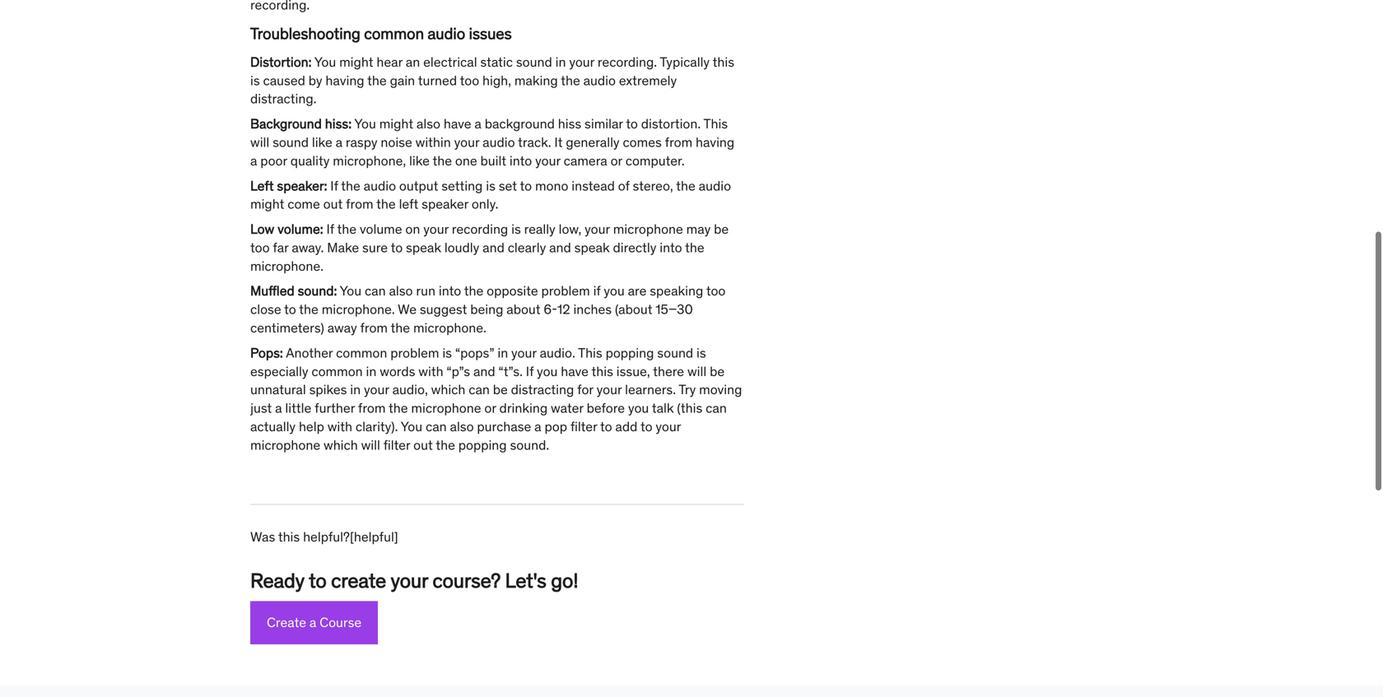 Task type: locate. For each thing, give the bounding box(es) containing it.
the inside the you might also have a background hiss similar to distortion. this will sound like a raspy noise within your audio track. it generally comes from having a poor quality microphone, like the one built into your camera or computer.
[[433, 152, 452, 169]]

audio inside the you might also have a background hiss similar to distortion. this will sound like a raspy noise within your audio track. it generally comes from having a poor quality microphone, like the one built into your camera or computer.
[[483, 134, 515, 151]]

2 horizontal spatial this
[[713, 53, 735, 70]]

0 horizontal spatial like
[[312, 134, 332, 151]]

1 horizontal spatial this
[[592, 363, 613, 380]]

you down the learners.
[[628, 400, 649, 417]]

raspy
[[346, 134, 378, 151]]

1 vertical spatial or
[[485, 400, 496, 417]]

this
[[713, 53, 735, 70], [592, 363, 613, 380], [278, 529, 300, 545]]

you inside the you might also have a background hiss similar to distortion. this will sound like a raspy noise within your audio track. it generally comes from having a poor quality microphone, like the one built into your camera or computer.
[[354, 115, 376, 132]]

15–30
[[656, 301, 693, 318]]

really
[[524, 221, 556, 238]]

the down may
[[685, 239, 705, 256]]

1 horizontal spatial which
[[431, 381, 466, 398]]

if inside 'if the audio output setting is set to mono instead of stereo, the audio might come out from the left speaker only.'
[[330, 177, 338, 194]]

1 horizontal spatial you
[[604, 283, 625, 300]]

distortion.
[[641, 115, 701, 132]]

common up hear
[[364, 24, 424, 43]]

poor
[[260, 152, 287, 169]]

actually
[[250, 418, 296, 435]]

a
[[475, 115, 482, 132], [336, 134, 343, 151], [250, 152, 257, 169], [275, 400, 282, 417], [535, 418, 542, 435], [310, 614, 316, 631]]

0 horizontal spatial or
[[485, 400, 496, 417]]

recording.
[[598, 53, 657, 70]]

let's
[[505, 569, 547, 594]]

a left pop on the left bottom
[[535, 418, 542, 435]]

volume:
[[278, 221, 323, 238]]

1 vertical spatial filter
[[384, 437, 410, 454]]

0 horizontal spatial popping
[[458, 437, 507, 454]]

to
[[626, 115, 638, 132], [520, 177, 532, 194], [391, 239, 403, 256], [284, 301, 296, 318], [600, 418, 612, 435], [641, 418, 653, 435], [309, 569, 327, 594]]

this right was
[[278, 529, 300, 545]]

can
[[365, 283, 386, 300], [469, 381, 490, 398], [706, 400, 727, 417], [426, 418, 447, 435]]

to up the comes at top left
[[626, 115, 638, 132]]

try
[[679, 381, 696, 398]]

1 horizontal spatial with
[[419, 363, 444, 380]]

making
[[515, 72, 558, 89]]

into up 'suggest'
[[439, 283, 461, 300]]

low,
[[559, 221, 582, 238]]

2 horizontal spatial might
[[379, 115, 413, 132]]

1 speak from the left
[[406, 239, 441, 256]]

in left words
[[366, 363, 377, 380]]

turned
[[418, 72, 457, 89]]

before
[[587, 400, 625, 417]]

1 horizontal spatial or
[[611, 152, 622, 169]]

0 vertical spatial with
[[419, 363, 444, 380]]

out
[[323, 196, 343, 213], [414, 437, 433, 454]]

0 horizontal spatial you
[[537, 363, 558, 380]]

this right audio.
[[578, 345, 603, 361]]

or up of
[[611, 152, 622, 169]]

microphone down actually
[[250, 437, 320, 454]]

0 horizontal spatial which
[[324, 437, 358, 454]]

2 vertical spatial microphone.
[[413, 320, 487, 336]]

out inside "another common problem is "pops" in your audio. this popping sound is especially common in words with "p"s and "t"s. if you have this issue, there will be unnatural spikes in your audio, which can be distracting for your learners. try moving just a little further from the microphone or drinking water before you talk (this can actually help with clarity). you can also purchase a pop filter to add to your microphone which will filter out the popping sound."
[[414, 437, 433, 454]]

within
[[416, 134, 451, 151]]

1 vertical spatial into
[[660, 239, 682, 256]]

0 horizontal spatial too
[[250, 239, 270, 256]]

1 vertical spatial microphone
[[411, 400, 481, 417]]

or inside the you might also have a background hiss similar to distortion. this will sound like a raspy noise within your audio track. it generally comes from having a poor quality microphone, like the one built into your camera or computer.
[[611, 152, 622, 169]]

filter down water at the left bottom
[[571, 418, 597, 435]]

is inside you might hear an electrical static sound in your recording. typically this is caused by having the gain turned too high, making the audio extremely distracting.
[[250, 72, 260, 89]]

6-
[[544, 301, 558, 318]]

another
[[286, 345, 333, 361]]

only.
[[472, 196, 499, 213]]

will up "poor"
[[250, 134, 269, 151]]

filter down clarity).
[[384, 437, 410, 454]]

2 vertical spatial if
[[526, 363, 534, 380]]

filter
[[571, 418, 597, 435], [384, 437, 410, 454]]

1 horizontal spatial have
[[561, 363, 589, 380]]

you up the distracting
[[537, 363, 558, 380]]

having down distortion.
[[696, 134, 735, 151]]

0 vertical spatial or
[[611, 152, 622, 169]]

will down clarity).
[[361, 437, 380, 454]]

1 vertical spatial be
[[710, 363, 725, 380]]

have inside "another common problem is "pops" in your audio. this popping sound is especially common in words with "p"s and "t"s. if you have this issue, there will be unnatural spikes in your audio, which can be distracting for your learners. try moving just a little further from the microphone or drinking water before you talk (this can actually help with clarity). you can also purchase a pop filter to add to your microphone which will filter out the popping sound."
[[561, 363, 589, 380]]

0 vertical spatial will
[[250, 134, 269, 151]]

a right create
[[310, 614, 316, 631]]

0 horizontal spatial also
[[389, 283, 413, 300]]

your right create
[[391, 569, 428, 594]]

can inside you can also run into the opposite problem if you are speaking too close to the microphone. we suggest being about 6-12 inches (about 15–30 centimeters) away from the microphone.
[[365, 283, 386, 300]]

might inside the you might also have a background hiss similar to distortion. this will sound like a raspy noise within your audio track. it generally comes from having a poor quality microphone, like the one built into your camera or computer.
[[379, 115, 413, 132]]

ready to create your course? let's go!
[[250, 569, 578, 594]]

2 vertical spatial too
[[706, 283, 726, 300]]

to inside if the volume on your recording is really low, your microphone may be too far away. make sure to speak loudly and clearly and speak directly into the microphone.
[[391, 239, 403, 256]]

speaker
[[422, 196, 469, 213]]

1 horizontal spatial also
[[417, 115, 441, 132]]

0 vertical spatial having
[[326, 72, 364, 89]]

which down "p"s
[[431, 381, 466, 398]]

helpful?
[[303, 529, 350, 545]]

0 vertical spatial also
[[417, 115, 441, 132]]

high,
[[483, 72, 511, 89]]

microphone down "p"s
[[411, 400, 481, 417]]

too
[[460, 72, 479, 89], [250, 239, 270, 256], [706, 283, 726, 300]]

might up noise in the top left of the page
[[379, 115, 413, 132]]

popping up issue,
[[606, 345, 654, 361]]

1 horizontal spatial microphone
[[411, 400, 481, 417]]

if the audio output setting is set to mono instead of stereo, the audio might come out from the left speaker only.
[[250, 177, 731, 213]]

0 vertical spatial too
[[460, 72, 479, 89]]

2 vertical spatial might
[[250, 196, 284, 213]]

2 horizontal spatial too
[[706, 283, 726, 300]]

1 vertical spatial this
[[578, 345, 603, 361]]

to right sure
[[391, 239, 403, 256]]

0 horizontal spatial into
[[439, 283, 461, 300]]

microphone.
[[250, 258, 324, 275], [322, 301, 395, 318], [413, 320, 487, 336]]

microphone. inside if the volume on your recording is really low, your microphone may be too far away. make sure to speak loudly and clearly and speak directly into the microphone.
[[250, 258, 324, 275]]

too inside if the volume on your recording is really low, your microphone may be too far away. make sure to speak loudly and clearly and speak directly into the microphone.
[[250, 239, 270, 256]]

a right just
[[275, 400, 282, 417]]

0 vertical spatial microphone.
[[250, 258, 324, 275]]

2 horizontal spatial microphone
[[613, 221, 683, 238]]

to right add
[[641, 418, 653, 435]]

2 vertical spatial will
[[361, 437, 380, 454]]

having
[[326, 72, 364, 89], [696, 134, 735, 151]]

sound inside you might hear an electrical static sound in your recording. typically this is caused by having the gain turned too high, making the audio extremely distracting.
[[516, 53, 552, 70]]

0 vertical spatial popping
[[606, 345, 654, 361]]

microphone. up away
[[322, 301, 395, 318]]

from up volume
[[346, 196, 374, 213]]

(this
[[677, 400, 703, 417]]

"t"s.
[[499, 363, 523, 380]]

words
[[380, 363, 415, 380]]

you inside "another common problem is "pops" in your audio. this popping sound is especially common in words with "p"s and "t"s. if you have this issue, there will be unnatural spikes in your audio, which can be distracting for your learners. try moving just a little further from the microphone or drinking water before you talk (this can actually help with clarity). you can also purchase a pop filter to add to your microphone which will filter out the popping sound."
[[401, 418, 423, 435]]

an
[[406, 53, 420, 70]]

from inside you can also run into the opposite problem if you are speaking too close to the microphone. we suggest being about 6-12 inches (about 15–30 centimeters) away from the microphone.
[[360, 320, 388, 336]]

was
[[250, 529, 275, 545]]

popping down purchase
[[458, 437, 507, 454]]

2 vertical spatial this
[[278, 529, 300, 545]]

you up by
[[314, 53, 336, 70]]

1 vertical spatial too
[[250, 239, 270, 256]]

0 horizontal spatial with
[[328, 418, 352, 435]]

1 vertical spatial with
[[328, 418, 352, 435]]

0 horizontal spatial will
[[250, 134, 269, 151]]

distortion:
[[250, 53, 312, 70]]

like
[[312, 134, 332, 151], [409, 152, 430, 169]]

this right distortion.
[[704, 115, 728, 132]]

into down track.
[[510, 152, 532, 169]]

2 horizontal spatial also
[[450, 418, 474, 435]]

or inside "another common problem is "pops" in your audio. this popping sound is especially common in words with "p"s and "t"s. if you have this issue, there will be unnatural spikes in your audio, which can be distracting for your learners. try moving just a little further from the microphone or drinking water before you talk (this can actually help with clarity). you can also purchase a pop filter to add to your microphone which will filter out the popping sound."
[[485, 400, 496, 417]]

common up the spikes
[[312, 363, 363, 380]]

also left purchase
[[450, 418, 474, 435]]

speak down the low,
[[575, 239, 610, 256]]

1 vertical spatial out
[[414, 437, 433, 454]]

your
[[569, 53, 595, 70], [454, 134, 480, 151], [535, 152, 561, 169], [423, 221, 449, 238], [585, 221, 610, 238], [511, 345, 537, 361], [364, 381, 389, 398], [597, 381, 622, 398], [656, 418, 681, 435], [391, 569, 428, 594]]

the down within
[[433, 152, 452, 169]]

might inside you might hear an electrical static sound in your recording. typically this is caused by having the gain turned too high, making the audio extremely distracting.
[[339, 53, 373, 70]]

this inside the you might also have a background hiss similar to distortion. this will sound like a raspy noise within your audio track. it generally comes from having a poor quality microphone, like the one built into your camera or computer.
[[704, 115, 728, 132]]

you right sound:
[[340, 283, 362, 300]]

can down sure
[[365, 283, 386, 300]]

the right stereo,
[[676, 177, 696, 194]]

is
[[250, 72, 260, 89], [486, 177, 496, 194], [511, 221, 521, 238], [442, 345, 452, 361], [697, 345, 706, 361]]

also up we
[[389, 283, 413, 300]]

1 vertical spatial might
[[379, 115, 413, 132]]

your down it
[[535, 152, 561, 169]]

and down the low,
[[549, 239, 571, 256]]

sound up the there
[[657, 345, 694, 361]]

unnatural
[[250, 381, 306, 398]]

to inside you can also run into the opposite problem if you are speaking too close to the microphone. we suggest being about 6-12 inches (about 15–30 centimeters) away from the microphone.
[[284, 301, 296, 318]]

0 horizontal spatial this
[[278, 529, 300, 545]]

background
[[485, 115, 555, 132]]

sound up making on the top left of page
[[516, 53, 552, 70]]

problem inside "another common problem is "pops" in your audio. this popping sound is especially common in words with "p"s and "t"s. if you have this issue, there will be unnatural spikes in your audio, which can be distracting for your learners. try moving just a little further from the microphone or drinking water before you talk (this can actually help with clarity). you can also purchase a pop filter to add to your microphone which will filter out the popping sound."
[[391, 345, 439, 361]]

problem up the 12
[[541, 283, 590, 300]]

you inside you might hear an electrical static sound in your recording. typically this is caused by having the gain turned too high, making the audio extremely distracting.
[[314, 53, 336, 70]]

like down within
[[409, 152, 430, 169]]

1 horizontal spatial out
[[414, 437, 433, 454]]

2 vertical spatial common
[[312, 363, 363, 380]]

issue,
[[617, 363, 650, 380]]

2 vertical spatial also
[[450, 418, 474, 435]]

1 vertical spatial having
[[696, 134, 735, 151]]

2 speak from the left
[[575, 239, 610, 256]]

might down left
[[250, 196, 284, 213]]

into inside if the volume on your recording is really low, your microphone may be too far away. make sure to speak loudly and clearly and speak directly into the microphone.
[[660, 239, 682, 256]]

troubleshooting common audio issues
[[250, 24, 512, 43]]

from down distortion.
[[665, 134, 693, 151]]

come
[[288, 196, 320, 213]]

your up "t"s.
[[511, 345, 537, 361]]

2 horizontal spatial into
[[660, 239, 682, 256]]

0 vertical spatial into
[[510, 152, 532, 169]]

speak
[[406, 239, 441, 256], [575, 239, 610, 256]]

loudly
[[445, 239, 480, 256]]

like up the 'quality'
[[312, 134, 332, 151]]

1 horizontal spatial might
[[339, 53, 373, 70]]

this inside "another common problem is "pops" in your audio. this popping sound is especially common in words with "p"s and "t"s. if you have this issue, there will be unnatural spikes in your audio, which can be distracting for your learners. try moving just a little further from the microphone or drinking water before you talk (this can actually help with clarity). you can also purchase a pop filter to add to your microphone which will filter out the popping sound."
[[592, 363, 613, 380]]

microphone up directly
[[613, 221, 683, 238]]

1 horizontal spatial into
[[510, 152, 532, 169]]

1 vertical spatial you
[[537, 363, 558, 380]]

left
[[399, 196, 419, 213]]

1 horizontal spatial this
[[704, 115, 728, 132]]

1 vertical spatial also
[[389, 283, 413, 300]]

microphone,
[[333, 152, 406, 169]]

your up the before
[[597, 381, 622, 398]]

0 vertical spatial you
[[604, 283, 625, 300]]

to inside 'if the audio output setting is set to mono instead of stereo, the audio might come out from the left speaker only.'
[[520, 177, 532, 194]]

gain
[[390, 72, 415, 89]]

if inside "another common problem is "pops" in your audio. this popping sound is especially common in words with "p"s and "t"s. if you have this issue, there will be unnatural spikes in your audio, which can be distracting for your learners. try moving just a little further from the microphone or drinking water before you talk (this can actually help with clarity). you can also purchase a pop filter to add to your microphone which will filter out the popping sound."
[[526, 363, 534, 380]]

0 horizontal spatial have
[[444, 115, 471, 132]]

0 vertical spatial filter
[[571, 418, 597, 435]]

"p"s
[[447, 363, 470, 380]]

sound down 'background'
[[273, 134, 309, 151]]

audio inside you might hear an electrical static sound in your recording. typically this is caused by having the gain turned too high, making the audio extremely distracting.
[[584, 72, 616, 89]]

be down "t"s.
[[493, 381, 508, 398]]

0 horizontal spatial filter
[[384, 437, 410, 454]]

2 vertical spatial microphone
[[250, 437, 320, 454]]

1 vertical spatial will
[[688, 363, 707, 380]]

audio up may
[[699, 177, 731, 194]]

in
[[556, 53, 566, 70], [498, 345, 508, 361], [366, 363, 377, 380], [350, 381, 361, 398]]

common
[[364, 24, 424, 43], [336, 345, 387, 361], [312, 363, 363, 380]]

might for the
[[339, 53, 373, 70]]

into inside the you might also have a background hiss similar to distortion. this will sound like a raspy noise within your audio track. it generally comes from having a poor quality microphone, like the one built into your camera or computer.
[[510, 152, 532, 169]]

suggest
[[420, 301, 467, 318]]

might inside 'if the audio output setting is set to mono instead of stereo, the audio might come out from the left speaker only.'
[[250, 196, 284, 213]]

you for muffled sound:
[[340, 283, 362, 300]]

0 horizontal spatial out
[[323, 196, 343, 213]]

similar
[[585, 115, 623, 132]]

this up for
[[592, 363, 613, 380]]

having inside the you might also have a background hiss similar to distortion. this will sound like a raspy noise within your audio track. it generally comes from having a poor quality microphone, like the one built into your camera or computer.
[[696, 134, 735, 151]]

1 horizontal spatial like
[[409, 152, 430, 169]]

recording
[[452, 221, 508, 238]]

might left hear
[[339, 53, 373, 70]]

to up the "centimeters)"
[[284, 301, 296, 318]]

your up one
[[454, 134, 480, 151]]

audio
[[428, 24, 465, 43], [584, 72, 616, 89], [483, 134, 515, 151], [364, 177, 396, 194], [699, 177, 731, 194]]

might
[[339, 53, 373, 70], [379, 115, 413, 132], [250, 196, 284, 213]]

instead
[[572, 177, 615, 194]]

too right speaking
[[706, 283, 726, 300]]

speak down the on on the left of page
[[406, 239, 441, 256]]

audio up built
[[483, 134, 515, 151]]

0 vertical spatial sound
[[516, 53, 552, 70]]

into
[[510, 152, 532, 169], [660, 239, 682, 256], [439, 283, 461, 300]]

microphone. down 'suggest'
[[413, 320, 487, 336]]

0 horizontal spatial problem
[[391, 345, 439, 361]]

be right may
[[714, 221, 729, 238]]

your inside you might hear an electrical static sound in your recording. typically this is caused by having the gain turned too high, making the audio extremely distracting.
[[569, 53, 595, 70]]

0 horizontal spatial sound
[[273, 134, 309, 151]]

common down away
[[336, 345, 387, 361]]

also inside the you might also have a background hiss similar to distortion. this will sound like a raspy noise within your audio track. it generally comes from having a poor quality microphone, like the one built into your camera or computer.
[[417, 115, 441, 132]]

1 vertical spatial common
[[336, 345, 387, 361]]

2 vertical spatial into
[[439, 283, 461, 300]]

to right set
[[520, 177, 532, 194]]

will up try
[[688, 363, 707, 380]]

are
[[628, 283, 647, 300]]

this inside you might hear an electrical static sound in your recording. typically this is caused by having the gain turned too high, making the audio extremely distracting.
[[713, 53, 735, 70]]

can down "p"s
[[469, 381, 490, 398]]

1 vertical spatial problem
[[391, 345, 439, 361]]

too inside you can also run into the opposite problem if you are speaking too close to the microphone. we suggest being about 6-12 inches (about 15–30 centimeters) away from the microphone.
[[706, 283, 726, 300]]

this right typically
[[713, 53, 735, 70]]

is left the caused on the top of the page
[[250, 72, 260, 89]]

0 horizontal spatial microphone
[[250, 437, 320, 454]]

create a course
[[267, 614, 362, 631]]

make
[[327, 239, 359, 256]]

you might hear an electrical static sound in your recording. typically this is caused by having the gain turned too high, making the audio extremely distracting.
[[250, 53, 735, 107]]

1 horizontal spatial sound
[[516, 53, 552, 70]]

you right clarity).
[[401, 418, 423, 435]]

you for background hiss:
[[354, 115, 376, 132]]

if inside if the volume on your recording is really low, your microphone may be too far away. make sure to speak loudly and clearly and speak directly into the microphone.
[[327, 221, 334, 238]]

2 vertical spatial you
[[628, 400, 649, 417]]

0 vertical spatial common
[[364, 24, 424, 43]]

0 horizontal spatial speak
[[406, 239, 441, 256]]

0 vertical spatial like
[[312, 134, 332, 151]]

into right directly
[[660, 239, 682, 256]]

if up make on the top of the page
[[327, 221, 334, 238]]

1 horizontal spatial speak
[[575, 239, 610, 256]]

sound inside "another common problem is "pops" in your audio. this popping sound is especially common in words with "p"s and "t"s. if you have this issue, there will be unnatural spikes in your audio, which can be distracting for your learners. try moving just a little further from the microphone or drinking water before you talk (this can actually help with clarity). you can also purchase a pop filter to add to your microphone which will filter out the popping sound."
[[657, 345, 694, 361]]

is up "p"s
[[442, 345, 452, 361]]

0 vertical spatial might
[[339, 53, 373, 70]]

with
[[419, 363, 444, 380], [328, 418, 352, 435]]

(about
[[615, 301, 653, 318]]

with down further
[[328, 418, 352, 435]]

0 vertical spatial be
[[714, 221, 729, 238]]

0 vertical spatial this
[[704, 115, 728, 132]]

1 horizontal spatial popping
[[606, 345, 654, 361]]

if right "t"s.
[[526, 363, 534, 380]]

0 horizontal spatial might
[[250, 196, 284, 213]]

1 horizontal spatial having
[[696, 134, 735, 151]]

you inside you can also run into the opposite problem if you are speaking too close to the microphone. we suggest being about 6-12 inches (about 15–30 centimeters) away from the microphone.
[[340, 283, 362, 300]]

be inside if the volume on your recording is really low, your microphone may be too far away. make sure to speak loudly and clearly and speak directly into the microphone.
[[714, 221, 729, 238]]

2 horizontal spatial will
[[688, 363, 707, 380]]

0 vertical spatial if
[[330, 177, 338, 194]]

audio up electrical
[[428, 24, 465, 43]]

0 vertical spatial out
[[323, 196, 343, 213]]

0 horizontal spatial this
[[578, 345, 603, 361]]

0 vertical spatial microphone
[[613, 221, 683, 238]]

1 vertical spatial microphone.
[[322, 301, 395, 318]]

also
[[417, 115, 441, 132], [389, 283, 413, 300], [450, 418, 474, 435]]

you inside you can also run into the opposite problem if you are speaking too close to the microphone. we suggest being about 6-12 inches (about 15–30 centimeters) away from the microphone.
[[604, 283, 625, 300]]

also for we
[[389, 283, 413, 300]]

sound
[[516, 53, 552, 70], [273, 134, 309, 151], [657, 345, 694, 361]]

learners.
[[625, 381, 676, 398]]

0 vertical spatial this
[[713, 53, 735, 70]]

1 vertical spatial have
[[561, 363, 589, 380]]

to right the ready
[[309, 569, 327, 594]]

is inside if the volume on your recording is really low, your microphone may be too far away. make sure to speak loudly and clearly and speak directly into the microphone.
[[511, 221, 521, 238]]

have up within
[[444, 115, 471, 132]]

track.
[[518, 134, 551, 151]]

your left recording.
[[569, 53, 595, 70]]

also inside you can also run into the opposite problem if you are speaking too close to the microphone. we suggest being about 6-12 inches (about 15–30 centimeters) away from the microphone.
[[389, 283, 413, 300]]

of
[[618, 177, 630, 194]]

sound inside the you might also have a background hiss similar to distortion. this will sound like a raspy noise within your audio track. it generally comes from having a poor quality microphone, like the one built into your camera or computer.
[[273, 134, 309, 151]]

or up purchase
[[485, 400, 496, 417]]

1 horizontal spatial problem
[[541, 283, 590, 300]]

and
[[483, 239, 505, 256], [549, 239, 571, 256], [473, 363, 495, 380]]



Task type: describe. For each thing, give the bounding box(es) containing it.
also inside "another common problem is "pops" in your audio. this popping sound is especially common in words with "p"s and "t"s. if you have this issue, there will be unnatural spikes in your audio, which can be distracting for your learners. try moving just a little further from the microphone or drinking water before you talk (this can actually help with clarity). you can also purchase a pop filter to add to your microphone which will filter out the popping sound."
[[450, 418, 474, 435]]

hiss
[[558, 115, 582, 132]]

run
[[416, 283, 436, 300]]

the down hear
[[367, 72, 387, 89]]

if for left speaker:
[[330, 177, 338, 194]]

is inside 'if the audio output setting is set to mono instead of stereo, the audio might come out from the left speaker only.'
[[486, 177, 496, 194]]

it
[[555, 134, 563, 151]]

1 horizontal spatial will
[[361, 437, 380, 454]]

ready
[[250, 569, 305, 594]]

little
[[285, 400, 312, 417]]

set
[[499, 177, 517, 194]]

clarity).
[[356, 418, 398, 435]]

common for audio
[[364, 24, 424, 43]]

too inside you might hear an electrical static sound in your recording. typically this is caused by having the gain turned too high, making the audio extremely distracting.
[[460, 72, 479, 89]]

directly
[[613, 239, 657, 256]]

having inside you might hear an electrical static sound in your recording. typically this is caused by having the gain turned too high, making the audio extremely distracting.
[[326, 72, 364, 89]]

another common problem is "pops" in your audio. this popping sound is especially common in words with "p"s and "t"s. if you have this issue, there will be unnatural spikes in your audio, which can be distracting for your learners. try moving just a little further from the microphone or drinking water before you talk (this can actually help with clarity). you can also purchase a pop filter to add to your microphone which will filter out the popping sound.
[[250, 345, 742, 454]]

just
[[250, 400, 272, 417]]

out inside 'if the audio output setting is set to mono instead of stereo, the audio might come out from the left speaker only.'
[[323, 196, 343, 213]]

water
[[551, 400, 584, 417]]

1 horizontal spatial filter
[[571, 418, 597, 435]]

by
[[309, 72, 322, 89]]

built
[[480, 152, 507, 169]]

opposite
[[487, 283, 538, 300]]

to inside the you might also have a background hiss similar to distortion. this will sound like a raspy noise within your audio track. it generally comes from having a poor quality microphone, like the one built into your camera or computer.
[[626, 115, 638, 132]]

setting
[[442, 177, 483, 194]]

from inside "another common problem is "pops" in your audio. this popping sound is especially common in words with "p"s and "t"s. if you have this issue, there will be unnatural spikes in your audio, which can be distracting for your learners. try moving just a little further from the microphone or drinking water before you talk (this can actually help with clarity). you can also purchase a pop filter to add to your microphone which will filter out the popping sound."
[[358, 400, 386, 417]]

2 horizontal spatial you
[[628, 400, 649, 417]]

comes
[[623, 134, 662, 151]]

being
[[470, 301, 503, 318]]

add
[[616, 418, 638, 435]]

a down hiss:
[[336, 134, 343, 151]]

pop
[[545, 418, 567, 435]]

sound:
[[298, 283, 337, 300]]

clearly
[[508, 239, 546, 256]]

audio down microphone, at the left top
[[364, 177, 396, 194]]

talk
[[652, 400, 674, 417]]

we
[[398, 301, 417, 318]]

distracting.
[[250, 90, 317, 107]]

was this helpful? [helpful]
[[250, 529, 398, 545]]

muffled sound:
[[250, 283, 337, 300]]

the up being
[[464, 283, 484, 300]]

the down "audio,"
[[389, 400, 408, 417]]

troubleshooting
[[250, 24, 361, 43]]

in right the spikes
[[350, 381, 361, 398]]

caused
[[263, 72, 305, 89]]

2 vertical spatial be
[[493, 381, 508, 398]]

if for low volume:
[[327, 221, 334, 238]]

1 vertical spatial like
[[409, 152, 430, 169]]

hear
[[377, 53, 403, 70]]

if
[[593, 283, 601, 300]]

in inside you might hear an electrical static sound in your recording. typically this is caused by having the gain turned too high, making the audio extremely distracting.
[[556, 53, 566, 70]]

the left left
[[376, 196, 396, 213]]

the down sound:
[[299, 301, 319, 318]]

computer.
[[626, 152, 685, 169]]

distracting
[[511, 381, 574, 398]]

a up one
[[475, 115, 482, 132]]

from inside 'if the audio output setting is set to mono instead of stereo, the audio might come out from the left speaker only.'
[[346, 196, 374, 213]]

the down "p"s
[[436, 437, 455, 454]]

one
[[455, 152, 477, 169]]

into inside you can also run into the opposite problem if you are speaking too close to the microphone. we suggest being about 6-12 inches (about 15–30 centimeters) away from the microphone.
[[439, 283, 461, 300]]

and inside "another common problem is "pops" in your audio. this popping sound is especially common in words with "p"s and "t"s. if you have this issue, there will be unnatural spikes in your audio, which can be distracting for your learners. try moving just a little further from the microphone or drinking water before you talk (this can actually help with clarity). you can also purchase a pop filter to add to your microphone which will filter out the popping sound."
[[473, 363, 495, 380]]

background hiss:
[[250, 115, 352, 132]]

pops:
[[250, 345, 283, 361]]

your right the low,
[[585, 221, 610, 238]]

typically
[[660, 53, 710, 70]]

moving
[[699, 381, 742, 398]]

to down the before
[[600, 418, 612, 435]]

electrical
[[423, 53, 477, 70]]

for
[[577, 381, 594, 398]]

speaking
[[650, 283, 704, 300]]

noise
[[381, 134, 412, 151]]

there
[[653, 363, 684, 380]]

you can also run into the opposite problem if you are speaking too close to the microphone. we suggest being about 6-12 inches (about 15–30 centimeters) away from the microphone.
[[250, 283, 726, 336]]

common for problem
[[336, 345, 387, 361]]

left
[[250, 177, 274, 194]]

further
[[315, 400, 355, 417]]

low
[[250, 221, 274, 238]]

0 vertical spatial which
[[431, 381, 466, 398]]

the down microphone, at the left top
[[341, 177, 361, 194]]

drinking
[[499, 400, 548, 417]]

spikes
[[309, 381, 347, 398]]

especially
[[250, 363, 308, 380]]

create
[[331, 569, 386, 594]]

if the volume on your recording is really low, your microphone may be too far away. make sure to speak loudly and clearly and speak directly into the microphone.
[[250, 221, 729, 275]]

may
[[687, 221, 711, 238]]

will inside the you might also have a background hiss similar to distortion. this will sound like a raspy noise within your audio track. it generally comes from having a poor quality microphone, like the one built into your camera or computer.
[[250, 134, 269, 151]]

away.
[[292, 239, 324, 256]]

and down recording
[[483, 239, 505, 256]]

have inside the you might also have a background hiss similar to distortion. this will sound like a raspy noise within your audio track. it generally comes from having a poor quality microphone, like the one built into your camera or computer.
[[444, 115, 471, 132]]

this inside "another common problem is "pops" in your audio. this popping sound is especially common in words with "p"s and "t"s. if you have this issue, there will be unnatural spikes in your audio, which can be distracting for your learners. try moving just a little further from the microphone or drinking water before you talk (this can actually help with clarity). you can also purchase a pop filter to add to your microphone which will filter out the popping sound."
[[578, 345, 603, 361]]

problem inside you can also run into the opposite problem if you are speaking too close to the microphone. we suggest being about 6-12 inches (about 15–30 centimeters) away from the microphone.
[[541, 283, 590, 300]]

the right making on the top left of page
[[561, 72, 580, 89]]

speaker:
[[277, 177, 327, 194]]

go!
[[551, 569, 578, 594]]

background
[[250, 115, 322, 132]]

in up "t"s.
[[498, 345, 508, 361]]

microphone inside if the volume on your recording is really low, your microphone may be too far away. make sure to speak loudly and clearly and speak directly into the microphone.
[[613, 221, 683, 238]]

the up make on the top of the page
[[337, 221, 357, 238]]

help
[[299, 418, 324, 435]]

your down words
[[364, 381, 389, 398]]

from inside the you might also have a background hiss similar to distortion. this will sound like a raspy noise within your audio track. it generally comes from having a poor quality microphone, like the one built into your camera or computer.
[[665, 134, 693, 151]]

about
[[507, 301, 541, 318]]

low volume:
[[250, 221, 323, 238]]

far
[[273, 239, 289, 256]]

can down moving
[[706, 400, 727, 417]]

your down talk
[[656, 418, 681, 435]]

can down "audio,"
[[426, 418, 447, 435]]

course
[[320, 614, 362, 631]]

your right the on on the left of page
[[423, 221, 449, 238]]

you for distortion:
[[314, 53, 336, 70]]

sound.
[[510, 437, 549, 454]]

static
[[480, 53, 513, 70]]

left speaker:
[[250, 177, 327, 194]]

12
[[558, 301, 570, 318]]

might for noise
[[379, 115, 413, 132]]

also for within
[[417, 115, 441, 132]]

course?
[[433, 569, 501, 594]]

you might also have a background hiss similar to distortion. this will sound like a raspy noise within your audio track. it generally comes from having a poor quality microphone, like the one built into your camera or computer.
[[250, 115, 735, 169]]

a left "poor"
[[250, 152, 257, 169]]

hiss:
[[325, 115, 352, 132]]

on
[[406, 221, 420, 238]]

is up moving
[[697, 345, 706, 361]]

the down we
[[391, 320, 410, 336]]

quality
[[290, 152, 330, 169]]

audio.
[[540, 345, 575, 361]]

mono
[[535, 177, 569, 194]]

1 vertical spatial popping
[[458, 437, 507, 454]]



Task type: vqa. For each thing, say whether or not it's contained in the screenshot.
person
no



